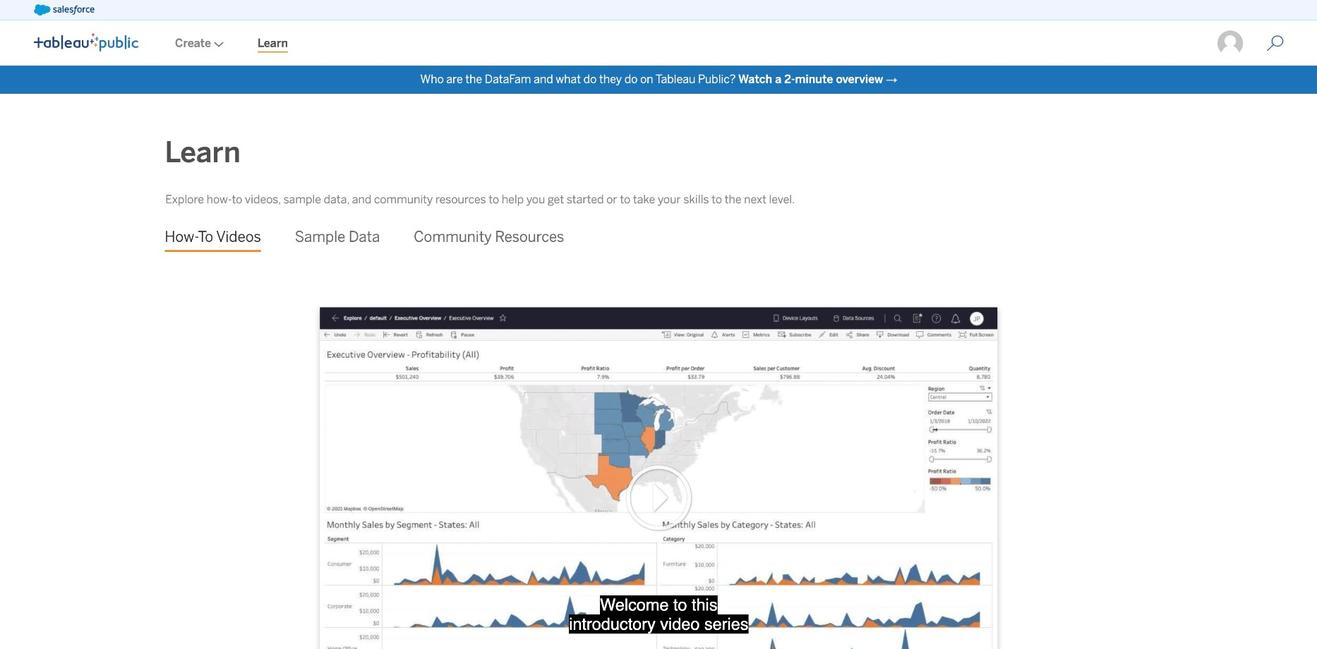 Task type: vqa. For each thing, say whether or not it's contained in the screenshot.
Featured element
no



Task type: describe. For each thing, give the bounding box(es) containing it.
create image
[[211, 41, 224, 47]]

go to search image
[[1250, 35, 1301, 52]]

gary.orlando image
[[1216, 30, 1244, 57]]



Task type: locate. For each thing, give the bounding box(es) containing it.
logo image
[[34, 33, 138, 51]]

salesforce logo image
[[34, 4, 94, 16]]



